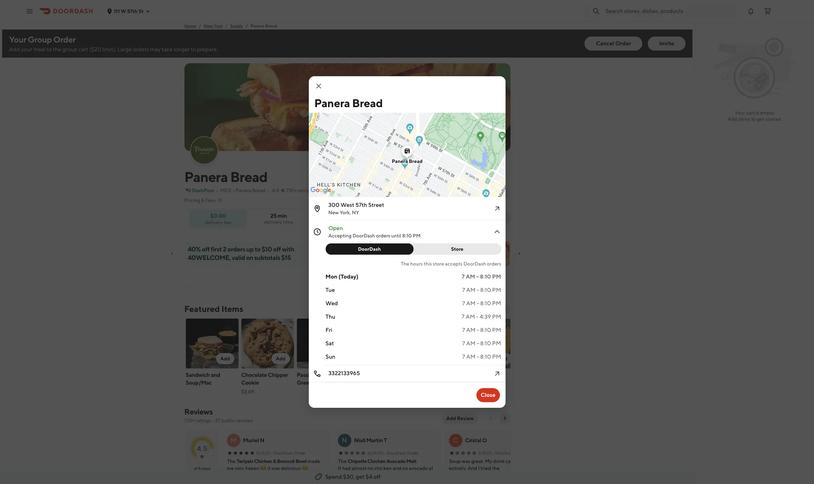Task type: vqa. For each thing, say whether or not it's contained in the screenshot.
7 AM - 8:10 PM
yes



Task type: describe. For each thing, give the bounding box(es) containing it.
pm for mon (today)
[[492, 273, 501, 280]]

started
[[766, 116, 782, 122]]

reviews
[[184, 407, 213, 416]]

passion
[[297, 372, 316, 379]]

6/24/23
[[367, 451, 384, 456]]

sandwich and soup/mac image
[[186, 319, 238, 369]]

add button for chocolate chipper cookie
[[272, 353, 290, 364]]

am for mon (today)
[[466, 273, 475, 280]]

7 am - 8:10 pm for mon (today)
[[462, 273, 501, 280]]

invite
[[659, 40, 674, 47]]

• doordash order for c
[[493, 451, 527, 456]]

open accepting doordash orders until 8:10 pm
[[328, 225, 421, 239]]

the
[[401, 261, 409, 267]]

prepare.
[[197, 46, 218, 53]]

2 click item image from the top
[[493, 370, 501, 378]]

next image
[[502, 416, 508, 421]]

home
[[184, 23, 196, 28]]

am for sun
[[466, 354, 476, 360]]

(today)
[[339, 273, 359, 280]]

am for wed
[[466, 300, 476, 307]]

pepperoni flatbread pizza
[[449, 473, 506, 478]]

fee
[[224, 219, 231, 225]]

iced
[[336, 372, 347, 379]]

first
[[211, 246, 222, 253]]

300
[[328, 202, 340, 208]]

your cart is empty add items to get started
[[728, 110, 782, 122]]

order for m
[[294, 451, 306, 456]]

1 / from the left
[[199, 23, 201, 28]]

- for sat
[[477, 340, 479, 347]]

pepperoni flatbread pizza button
[[449, 472, 506, 479]]

doordash inside open accepting doordash orders until 8:10 pm
[[353, 233, 375, 239]]

5
[[198, 466, 201, 471]]

sat
[[326, 340, 334, 347]]

7 am - 8:10 pm for sun
[[462, 354, 501, 360]]

orders inside open accepting doordash orders until 8:10 pm
[[376, 233, 390, 239]]

cart inside your group order add your meal to the group cart ($20 limit). large orders may take longer to prepare.
[[78, 46, 88, 53]]

time
[[283, 219, 293, 225]]

pricing
[[184, 198, 200, 203]]

broccoli cheddar soup button
[[351, 317, 406, 390]]

40%
[[188, 246, 201, 253]]

doordash up teriyaki chicken & broccoli bowl button
[[274, 451, 293, 456]]

meal
[[33, 46, 45, 53]]

featured
[[184, 304, 220, 314]]

• right the 2/8/23
[[493, 451, 494, 456]]

add button for candy cookie
[[494, 353, 512, 364]]

7 am - 8:10 pm for fri
[[462, 327, 501, 334]]

min for 25 min delivery time
[[278, 213, 287, 219]]

add inside your group order add your meal to the group cart ($20 limit). large orders may take longer to prepare.
[[9, 46, 20, 53]]

public
[[221, 418, 235, 424]]

4:39
[[480, 314, 491, 320]]

of 5 stars
[[194, 466, 210, 471]]

limit).
[[102, 46, 116, 53]]

$0.00
[[210, 212, 226, 219]]

7 for sat
[[462, 340, 465, 347]]

1 vertical spatial &
[[273, 459, 276, 464]]

york,
[[340, 210, 351, 215]]

orders inside your group order add your meal to the group cart ($20 limit). large orders may take longer to prepare.
[[133, 46, 149, 53]]

add button for sandwich and soup/mac
[[216, 353, 234, 364]]

• left mds
[[216, 188, 218, 193]]

niall martin t
[[354, 437, 387, 444]]

1 horizontal spatial 4.5
[[272, 188, 279, 193]]

w
[[121, 8, 126, 14]]

tea
[[313, 380, 322, 386]]

add button for passion papaya iced green tea
[[327, 353, 345, 364]]

empty
[[760, 110, 775, 116]]

1 horizontal spatial n
[[342, 437, 347, 444]]

$15
[[281, 254, 291, 261]]

0 vertical spatial new
[[204, 23, 213, 28]]

$3.69 inside chocolate chipper cookie $3.69
[[241, 389, 254, 395]]

• up teriyaki chicken & broccoli bowl button
[[271, 451, 273, 456]]

hour options option group
[[326, 244, 501, 255]]

2 horizontal spatial off
[[374, 474, 381, 480]]

select promotional banner element
[[332, 266, 363, 279]]

order for c
[[515, 451, 527, 456]]

chicken for n
[[368, 459, 386, 464]]

am for sat
[[466, 340, 476, 347]]

25 min
[[453, 218, 466, 224]]

7 for tue
[[462, 287, 465, 293]]

11/3/23
[[256, 451, 271, 456]]

your for group
[[9, 34, 26, 44]]

muriel
[[243, 437, 259, 444]]

group
[[28, 34, 52, 44]]

c
[[453, 437, 458, 444]]

min for 25 min
[[459, 218, 466, 224]]

1 horizontal spatial 710+
[[286, 188, 297, 193]]

st
[[139, 8, 144, 14]]

orders inside 40% off first 2 orders up to $10 off with 40welcome, valid on subtotals $15
[[228, 246, 245, 253]]

min for 18 min
[[493, 218, 500, 224]]

$30,
[[343, 474, 355, 480]]

store
[[451, 246, 464, 252]]

($20
[[89, 46, 101, 53]]

your group order add your meal to the group cart ($20 limit). large orders may take longer to prepare.
[[9, 34, 218, 53]]

close button
[[477, 388, 500, 402]]

18 min
[[488, 218, 500, 224]]

invite button
[[648, 37, 686, 51]]

0.3 mi • $$
[[319, 188, 345, 193]]

710+ inside reviews 710+ ratings • 27 public reviews
[[184, 418, 195, 424]]

cancel order button
[[585, 37, 643, 51]]

8:10 for sat
[[480, 340, 491, 347]]

to for order
[[47, 46, 52, 53]]

valid
[[232, 254, 245, 261]]

18
[[488, 218, 492, 224]]

am for tue
[[466, 287, 476, 293]]

111 w 57th st button
[[107, 8, 151, 14]]

fuji apple salad with chicken image
[[408, 319, 461, 369]]

fuji apple salad with chicken button
[[406, 317, 462, 390]]

home link
[[184, 22, 196, 30]]

group
[[62, 46, 77, 53]]

pizza
[[495, 473, 506, 478]]

• doordash order for m
[[271, 451, 306, 456]]

candy
[[463, 372, 480, 379]]

add inside button
[[446, 416, 456, 421]]

0.3
[[319, 188, 327, 193]]

7 am - 4:39 pm
[[462, 314, 501, 320]]

this
[[424, 261, 432, 267]]

chocolate chipper cookie image
[[241, 319, 294, 369]]

7 for wed
[[462, 300, 465, 307]]

saved
[[418, 215, 432, 221]]

the
[[53, 46, 61, 53]]

reviews
[[236, 418, 253, 424]]

notification bell image
[[747, 7, 755, 15]]

pricing & fees
[[184, 198, 216, 203]]

broccoli inside button
[[277, 459, 295, 464]]

0 horizontal spatial off
[[202, 246, 210, 253]]

m
[[231, 437, 236, 444]]

reviews 710+ ratings • 27 public reviews
[[184, 407, 253, 424]]

0 horizontal spatial &
[[201, 198, 204, 203]]

your
[[21, 46, 32, 53]]

7 for mon (today)
[[462, 273, 465, 280]]

7 for sun
[[462, 354, 465, 360]]

1 horizontal spatial off
[[273, 246, 281, 253]]

doordash right the 2/8/23
[[495, 451, 515, 456]]

salads link
[[230, 22, 243, 30]]

chipotle chicken avocado melt
[[348, 459, 417, 464]]

chicken inside fuji apple salad with chicken
[[408, 380, 428, 386]]

add inside your cart is empty add items to get started
[[728, 116, 738, 122]]

accepting
[[328, 233, 352, 239]]

hours
[[410, 261, 423, 267]]

longer
[[174, 46, 190, 53]]

street
[[368, 202, 384, 208]]

order inside button
[[616, 40, 631, 47]]

7 am - 8:10 pm for sat
[[462, 340, 501, 347]]



Task type: locate. For each thing, give the bounding box(es) containing it.
add button up and
[[216, 353, 234, 364]]

accepts
[[445, 261, 463, 267]]

soup
[[352, 380, 365, 386]]

doordash up avocado
[[387, 451, 406, 456]]

25 up store 'button'
[[453, 218, 458, 224]]

dashpass
[[192, 188, 214, 193]]

1 horizontal spatial with
[[449, 372, 460, 379]]

8:10 for sun
[[480, 354, 491, 360]]

delivery inside $0.00 delivery fee
[[205, 219, 223, 225]]

delivery down $0.00
[[205, 219, 223, 225]]

2 / from the left
[[225, 23, 227, 28]]

salad
[[434, 372, 448, 379]]

8:10 for tue
[[480, 287, 491, 293]]

bread
[[265, 23, 277, 28], [352, 96, 383, 110], [409, 159, 423, 164], [409, 159, 423, 164], [230, 169, 268, 185], [252, 188, 266, 193]]

0 vertical spatial get
[[757, 116, 765, 122]]

saved button
[[404, 211, 436, 225]]

pm inside open accepting doordash orders until 8:10 pm
[[413, 233, 421, 239]]

cookie down chocolate
[[241, 380, 259, 386]]

add button up the chipper
[[272, 353, 290, 364]]

1 horizontal spatial 57th
[[355, 202, 367, 208]]

2
[[223, 246, 226, 253]]

3 / from the left
[[246, 23, 248, 28]]

1 horizontal spatial $3.69
[[463, 381, 476, 387]]

1 vertical spatial broccoli
[[277, 459, 295, 464]]

$3.69 down candy
[[463, 381, 476, 387]]

take
[[162, 46, 173, 53]]

$3.69 inside candy cookie $3.69
[[463, 381, 476, 387]]

powered by google image
[[311, 187, 331, 194]]

1 horizontal spatial new
[[328, 210, 339, 215]]

pm for fri
[[492, 327, 501, 334]]

off right $4
[[374, 474, 381, 480]]

cookie
[[481, 372, 498, 379], [241, 380, 259, 386]]

- for fri
[[477, 327, 479, 334]]

- for thu
[[476, 314, 479, 320]]

to for is
[[752, 116, 756, 122]]

o
[[482, 437, 487, 444]]

to inside 40% off first 2 orders up to $10 off with 40welcome, valid on subtotals $15
[[255, 246, 261, 253]]

7 am - 8:10 pm for wed
[[462, 300, 501, 307]]

0 items, open order cart image
[[764, 7, 772, 15]]

your up items at the top right
[[735, 110, 745, 116]]

ratings left 0.3 at the left of page
[[298, 188, 313, 193]]

n right muriel on the left bottom
[[260, 437, 264, 444]]

items
[[222, 304, 243, 314]]

7 am - 8:10 pm
[[462, 273, 501, 280], [462, 287, 501, 293], [462, 300, 501, 307], [462, 327, 501, 334], [462, 340, 501, 347], [462, 354, 501, 360]]

1 horizontal spatial • doordash order
[[384, 451, 419, 456]]

min right 18
[[493, 218, 500, 224]]

to for first
[[255, 246, 261, 253]]

delivery left time
[[264, 219, 282, 225]]

0 horizontal spatial cart
[[78, 46, 88, 53]]

off right $10
[[273, 246, 281, 253]]

$3.69 down chocolate
[[241, 389, 254, 395]]

new york link
[[204, 22, 223, 30]]

chicken down 11/3/23
[[254, 459, 272, 464]]

1 vertical spatial click item image
[[493, 370, 501, 378]]

0 vertical spatial click item image
[[493, 228, 501, 236]]

min inside 18 min radio
[[493, 218, 500, 224]]

- for tue
[[477, 287, 479, 293]]

previous button of carousel image
[[488, 306, 494, 312]]

new inside 300 west 57th street new york, ny
[[328, 210, 339, 215]]

min inside 25 min radio
[[459, 218, 466, 224]]

1 vertical spatial new
[[328, 210, 339, 215]]

1 horizontal spatial /
[[225, 23, 227, 28]]

doordash up doordash button
[[353, 233, 375, 239]]

0 horizontal spatial chicken
[[254, 459, 272, 464]]

0 horizontal spatial 57th
[[127, 8, 138, 14]]

8:10 inside open accepting doordash orders until 8:10 pm
[[402, 233, 412, 239]]

0 horizontal spatial with
[[282, 246, 294, 253]]

york
[[214, 23, 223, 28]]

ratings inside reviews 710+ ratings • 27 public reviews
[[196, 418, 211, 424]]

0 vertical spatial your
[[9, 34, 26, 44]]

1 vertical spatial 57th
[[355, 202, 367, 208]]

0 vertical spatial cookie
[[481, 372, 498, 379]]

cookie right candy
[[481, 372, 498, 379]]

• doordash order up avocado
[[384, 451, 419, 456]]

2 horizontal spatial /
[[246, 23, 248, 28]]

sun
[[326, 354, 336, 360]]

to inside your cart is empty add items to get started
[[752, 116, 756, 122]]

1 horizontal spatial chicken
[[368, 459, 386, 464]]

doordash right accepts at the right of page
[[464, 261, 486, 267]]

2 horizontal spatial min
[[493, 218, 500, 224]]

more info button
[[473, 189, 510, 200]]

mon (today)
[[326, 273, 359, 280]]

cart left is
[[746, 110, 755, 116]]

click item image down 18 min
[[493, 228, 501, 236]]

to left the
[[47, 46, 52, 53]]

broccoli
[[352, 372, 373, 379], [277, 459, 295, 464]]

8:10 for wed
[[480, 300, 491, 307]]

your inside your group order add your meal to the group cart ($20 limit). large orders may take longer to prepare.
[[9, 34, 26, 44]]

1 horizontal spatial broccoli
[[352, 372, 373, 379]]

0 horizontal spatial n
[[260, 437, 264, 444]]

0 horizontal spatial $3.69
[[241, 389, 254, 395]]

27
[[215, 418, 220, 424]]

25 min delivery time
[[264, 213, 293, 225]]

0 vertical spatial broccoli
[[352, 372, 373, 379]]

passion papaya iced green tea image
[[297, 319, 350, 369]]

$3.69
[[463, 381, 476, 387], [241, 389, 254, 395]]

tue
[[326, 287, 335, 293]]

previous image
[[488, 416, 494, 421]]

close panera bread image
[[314, 82, 323, 90]]

panera
[[251, 23, 264, 28], [314, 96, 350, 110], [392, 159, 408, 164], [392, 159, 408, 164], [184, 169, 228, 185], [236, 188, 251, 193]]

subtotals
[[254, 254, 280, 261]]

4.5 up of 5 stars
[[197, 444, 207, 453]]

chicken down fuji
[[408, 380, 428, 386]]

1 vertical spatial $3.69
[[241, 389, 254, 395]]

8:10
[[402, 233, 412, 239], [480, 273, 491, 280], [480, 287, 491, 293], [480, 300, 491, 307], [480, 327, 491, 334], [480, 340, 491, 347], [480, 354, 491, 360]]

8:10 for fri
[[480, 327, 491, 334]]

min left 18
[[459, 218, 466, 224]]

/ right york
[[225, 23, 227, 28]]

1 vertical spatial get
[[356, 474, 365, 480]]

710+ left powered by google image
[[286, 188, 297, 193]]

1 vertical spatial 4.5
[[197, 444, 207, 453]]

with up '$15' at the left
[[282, 246, 294, 253]]

25 left time
[[270, 213, 277, 219]]

2 horizontal spatial • doordash order
[[493, 451, 527, 456]]

0 vertical spatial with
[[282, 246, 294, 253]]

doordash inside button
[[358, 246, 381, 252]]

• left 0.3 at the left of page
[[315, 188, 317, 193]]

2 • doordash order from the left
[[384, 451, 419, 456]]

cookie inside chocolate chipper cookie $3.69
[[241, 380, 259, 386]]

broccoli left bowl
[[277, 459, 295, 464]]

0 horizontal spatial your
[[9, 34, 26, 44]]

add button down sat
[[327, 353, 345, 364]]

cart left ($20
[[78, 46, 88, 53]]

0 vertical spatial 4.5
[[272, 188, 279, 193]]

3 • doordash order from the left
[[493, 451, 527, 456]]

1 vertical spatial ratings
[[196, 418, 211, 424]]

0 horizontal spatial • doordash order
[[271, 451, 306, 456]]

t
[[384, 437, 387, 444]]

57th for w
[[127, 8, 138, 14]]

1 horizontal spatial get
[[757, 116, 765, 122]]

n left the niall
[[342, 437, 347, 444]]

0 vertical spatial 57th
[[127, 8, 138, 14]]

3 add button from the left
[[327, 353, 345, 364]]

710+ down reviews link
[[184, 418, 195, 424]]

7 for thu
[[462, 314, 465, 320]]

1 vertical spatial 710+
[[184, 418, 195, 424]]

is
[[756, 110, 759, 116]]

pm for tue
[[492, 287, 501, 293]]

get left $4
[[356, 474, 365, 480]]

25 min radio
[[442, 211, 478, 225]]

4 add button from the left
[[494, 353, 512, 364]]

to
[[47, 46, 52, 53], [191, 46, 196, 53], [752, 116, 756, 122], [255, 246, 261, 253]]

new down 300
[[328, 210, 339, 215]]

with right salad
[[449, 372, 460, 379]]

0 horizontal spatial 4.5
[[197, 444, 207, 453]]

avocado
[[386, 459, 406, 464]]

of
[[194, 466, 198, 471]]

pricing & fees button
[[184, 197, 223, 204]]

am for thu
[[466, 314, 475, 320]]

n
[[342, 437, 347, 444], [260, 437, 264, 444]]

candy cookie image
[[463, 319, 516, 369]]

doordash down open accepting doordash orders until 8:10 pm
[[358, 246, 381, 252]]

pm for sat
[[492, 340, 501, 347]]

click item image up close
[[493, 370, 501, 378]]

25 inside radio
[[453, 218, 458, 224]]

25 for 25 min
[[453, 218, 458, 224]]

2 delivery from the left
[[205, 219, 223, 225]]

mon
[[326, 273, 338, 280]]

DoorDash button
[[326, 244, 413, 255]]

delivery inside 25 min delivery time
[[264, 219, 282, 225]]

0 horizontal spatial 710+
[[184, 418, 195, 424]]

57th left the st
[[127, 8, 138, 14]]

1 horizontal spatial 25
[[453, 218, 458, 224]]

info
[[497, 192, 506, 198]]

$$
[[340, 188, 345, 193]]

0 vertical spatial $3.69
[[463, 381, 476, 387]]

with inside fuji apple salad with chicken
[[449, 372, 460, 379]]

order methods option group
[[442, 211, 510, 225]]

1 horizontal spatial ratings
[[298, 188, 313, 193]]

mds - panera bread
[[220, 188, 266, 193]]

get
[[757, 116, 765, 122], [356, 474, 365, 480]]

25 inside 25 min delivery time
[[270, 213, 277, 219]]

7 am - 8:10 pm for tue
[[462, 287, 501, 293]]

ratings down reviews link
[[196, 418, 211, 424]]

2 horizontal spatial chicken
[[408, 380, 428, 386]]

111 w 57th st
[[114, 8, 144, 14]]

chicken
[[408, 380, 428, 386], [254, 459, 272, 464], [368, 459, 386, 464]]

order for n
[[407, 451, 419, 456]]

& left the fees
[[201, 198, 204, 203]]

1 horizontal spatial delivery
[[264, 219, 282, 225]]

• left 27
[[212, 418, 214, 424]]

• doordash order up bowl
[[271, 451, 306, 456]]

1 add button from the left
[[216, 353, 234, 364]]

click item image
[[493, 205, 501, 213]]

new left york
[[204, 23, 213, 28]]

2 add button from the left
[[272, 353, 290, 364]]

1 horizontal spatial min
[[459, 218, 466, 224]]

3322133965
[[328, 370, 360, 377]]

cart inside your cart is empty add items to get started
[[746, 110, 755, 116]]

to down is
[[752, 116, 756, 122]]

pepperoni
[[449, 473, 472, 478]]

add review
[[446, 416, 474, 421]]

min inside 25 min delivery time
[[278, 213, 287, 219]]

• right mds - panera bread
[[268, 188, 270, 193]]

8:10 for mon (today)
[[480, 273, 491, 280]]

18 min radio
[[473, 211, 510, 225]]

- for mon (today)
[[476, 273, 479, 280]]

chicken for m
[[254, 459, 272, 464]]

1 horizontal spatial &
[[273, 459, 276, 464]]

next button of carousel image
[[502, 306, 508, 312]]

40% off first 2 orders up to $10 off with 40welcome, valid on subtotals $15
[[188, 246, 294, 261]]

order
[[53, 34, 76, 44], [616, 40, 631, 47], [294, 451, 306, 456], [407, 451, 419, 456], [515, 451, 527, 456]]

/
[[199, 23, 201, 28], [225, 23, 227, 28], [246, 23, 248, 28]]

pm for sun
[[492, 354, 501, 360]]

0 horizontal spatial get
[[356, 474, 365, 480]]

off
[[202, 246, 210, 253], [273, 246, 281, 253], [374, 474, 381, 480]]

0 vertical spatial 710+
[[286, 188, 297, 193]]

melt
[[407, 459, 417, 464]]

cancel
[[596, 40, 614, 47]]

min down 710+ ratings •
[[278, 213, 287, 219]]

1 horizontal spatial cart
[[746, 110, 755, 116]]

1 horizontal spatial your
[[735, 110, 745, 116]]

add button up candy cookie $3.69
[[494, 353, 512, 364]]

- for wed
[[477, 300, 479, 307]]

get inside your cart is empty add items to get started
[[757, 116, 765, 122]]

featured items heading
[[184, 303, 243, 315]]

orders
[[133, 46, 149, 53], [376, 233, 390, 239], [228, 246, 245, 253], [487, 261, 501, 267]]

0 horizontal spatial /
[[199, 23, 201, 28]]

chicken down 6/24/23
[[368, 459, 386, 464]]

add review button
[[442, 413, 478, 424]]

1 • doordash order from the left
[[271, 451, 306, 456]]

your for cart
[[735, 110, 745, 116]]

• doordash order up pizza
[[493, 451, 527, 456]]

pm for wed
[[492, 300, 501, 307]]

passion papaya iced green tea
[[297, 372, 347, 386]]

cheddar
[[374, 372, 395, 379]]

wed
[[326, 300, 338, 307]]

your
[[9, 34, 26, 44], [735, 110, 745, 116]]

panera bread image
[[184, 63, 510, 151], [191, 137, 217, 164]]

25 for 25 min delivery time
[[270, 213, 277, 219]]

with inside 40% off first 2 orders up to $10 off with 40welcome, valid on subtotals $15
[[282, 246, 294, 253]]

to right the longer
[[191, 46, 196, 53]]

0 horizontal spatial cookie
[[241, 380, 259, 386]]

0 horizontal spatial broccoli
[[277, 459, 295, 464]]

fees
[[205, 198, 216, 203]]

-
[[232, 188, 235, 193], [476, 273, 479, 280], [477, 287, 479, 293], [477, 300, 479, 307], [476, 314, 479, 320], [477, 327, 479, 334], [477, 340, 479, 347], [477, 354, 479, 360]]

spend $30, get $4 off
[[325, 474, 381, 480]]

get down is
[[757, 116, 765, 122]]

am for fri
[[466, 327, 476, 334]]

off up '40welcome,' on the bottom of page
[[202, 246, 210, 253]]

0 horizontal spatial min
[[278, 213, 287, 219]]

57th up ny
[[355, 202, 367, 208]]

• right mi
[[335, 188, 337, 193]]

cookie inside candy cookie $3.69
[[481, 372, 498, 379]]

on
[[246, 254, 253, 261]]

0 vertical spatial &
[[201, 198, 204, 203]]

items
[[739, 116, 751, 122]]

0 horizontal spatial ratings
[[196, 418, 211, 424]]

7 for fri
[[462, 327, 465, 334]]

1 vertical spatial cookie
[[241, 380, 259, 386]]

map region
[[240, 93, 509, 273]]

0 vertical spatial cart
[[78, 46, 88, 53]]

cart
[[78, 46, 88, 53], [746, 110, 755, 116]]

broccoli inside broccoli cheddar soup
[[352, 372, 373, 379]]

57th for west
[[355, 202, 367, 208]]

order inside your group order add your meal to the group cart ($20 limit). large orders may take longer to prepare.
[[53, 34, 76, 44]]

broccoli up soup
[[352, 372, 373, 379]]

up
[[246, 246, 254, 253]]

featured items
[[184, 304, 243, 314]]

ny
[[352, 210, 359, 215]]

open menu image
[[25, 7, 34, 15]]

delivery
[[264, 219, 282, 225], [205, 219, 223, 225]]

1 horizontal spatial cookie
[[481, 372, 498, 379]]

4.5 left 710+ ratings •
[[272, 188, 279, 193]]

1 vertical spatial your
[[735, 110, 745, 116]]

broccoli cheddar soup image
[[352, 319, 405, 369]]

1 vertical spatial cart
[[746, 110, 755, 116]]

to right up
[[255, 246, 261, 253]]

0 horizontal spatial 25
[[270, 213, 277, 219]]

1 vertical spatial with
[[449, 372, 460, 379]]

niall
[[354, 437, 365, 444]]

panera bread dialog
[[240, 76, 509, 408]]

chocolate
[[241, 372, 267, 379]]

57th inside 300 west 57th street new york, ny
[[355, 202, 367, 208]]

57th
[[127, 8, 138, 14], [355, 202, 367, 208]]

710+ ratings •
[[286, 188, 317, 193]]

add button
[[216, 353, 234, 364], [272, 353, 290, 364], [327, 353, 345, 364], [494, 353, 512, 364]]

• up chipotle chicken avocado melt
[[384, 451, 386, 456]]

1 click item image from the top
[[493, 228, 501, 236]]

0 horizontal spatial new
[[204, 23, 213, 28]]

- for sun
[[477, 354, 479, 360]]

cristal
[[465, 437, 481, 444]]

0 horizontal spatial delivery
[[205, 219, 223, 225]]

papaya
[[317, 372, 335, 379]]

ratings
[[298, 188, 313, 193], [196, 418, 211, 424]]

0 vertical spatial ratings
[[298, 188, 313, 193]]

fri
[[326, 327, 332, 334]]

pm for thu
[[492, 314, 501, 320]]

green
[[297, 380, 312, 386]]

thu
[[326, 314, 335, 320]]

/ right "salads"
[[246, 23, 248, 28]]

• doordash order for n
[[384, 451, 419, 456]]

your up your
[[9, 34, 26, 44]]

• inside reviews 710+ ratings • 27 public reviews
[[212, 418, 214, 424]]

/ right home
[[199, 23, 201, 28]]

cancel order
[[596, 40, 631, 47]]

1 delivery from the left
[[264, 219, 282, 225]]

Store button
[[409, 244, 501, 255]]

& left bowl
[[273, 459, 276, 464]]

click item image
[[493, 228, 501, 236], [493, 370, 501, 378]]

your inside your cart is empty add items to get started
[[735, 110, 745, 116]]



